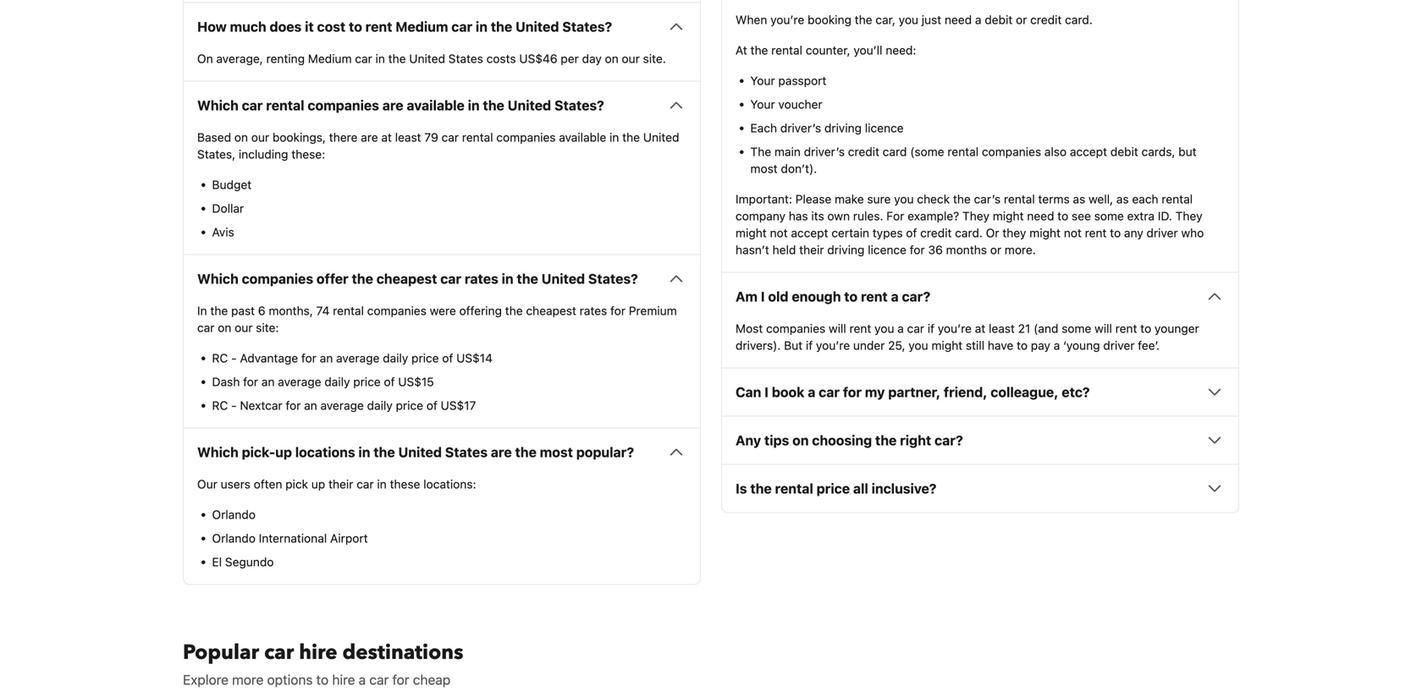 Task type: vqa. For each thing, say whether or not it's contained in the screenshot.


Task type: describe. For each thing, give the bounding box(es) containing it.
debit inside the main driver's credit card (some rental companies also accept debit cards, but most don't).
[[1111, 145, 1139, 159]]

states inside dropdown button
[[445, 444, 488, 461]]

fee'.
[[1139, 339, 1160, 353]]

companies inside dropdown button
[[308, 97, 379, 113]]

more.
[[1005, 243, 1037, 257]]

1 vertical spatial hire
[[332, 672, 355, 688]]

price inside is the rental price all inclusive? dropdown button
[[817, 481, 850, 497]]

0 vertical spatial states?
[[563, 18, 612, 35]]

0 vertical spatial driver's
[[781, 121, 822, 135]]

to left any
[[1111, 226, 1122, 240]]

more
[[232, 672, 264, 688]]

orlando for orlando
[[212, 508, 256, 522]]

voucher
[[779, 97, 823, 111]]

inclusive?
[[872, 481, 937, 497]]

can i book a car for my partner, friend, colleague, etc? button
[[736, 382, 1226, 403]]

some inside most companies will rent you a car if you're at least 21 (and some will rent to younger drivers). but if you're under 25, you might still have to pay a 'young driver fee'.
[[1062, 322, 1092, 336]]

which for which pick-up locations in the united states are the most popular?
[[197, 444, 239, 461]]

accept inside important: please make sure you check the car's rental terms as well, as each rental company has its own rules. for example? they might need to see some extra id. they might not accept certain types of credit card. or they might not rent to any driver who hasn't held their driving licence for 36 months or more.
[[791, 226, 829, 240]]

to inside popular car hire destinations explore more options to hire a car for cheap
[[316, 672, 329, 688]]

to down 21
[[1017, 339, 1028, 353]]

your voucher
[[751, 97, 823, 111]]

1 horizontal spatial card.
[[1066, 13, 1093, 27]]

car up options
[[264, 639, 294, 667]]

our inside in the past 6 months, 74 rental companies were offering the cheapest rates for premium car on our site:
[[235, 321, 253, 335]]

still
[[966, 339, 985, 353]]

can i book a car for my partner, friend, colleague, etc?
[[736, 384, 1091, 400]]

costs
[[487, 51, 516, 65]]

up inside dropdown button
[[275, 444, 292, 461]]

when
[[736, 13, 768, 27]]

but
[[784, 339, 803, 353]]

car down destinations
[[370, 672, 389, 688]]

on
[[197, 51, 213, 65]]

el segundo
[[212, 555, 274, 569]]

1 horizontal spatial or
[[1016, 13, 1028, 27]]

car up the on average, renting medium car in the united states costs us$46 per day on our site.
[[452, 18, 473, 35]]

at the rental counter, you'll need:
[[736, 43, 917, 57]]

you inside important: please make sure you check the car's rental terms as well, as each rental company has its own rules. for example? they might need to see some extra id. they might not accept certain types of credit card. or they might not rent to any driver who hasn't held their driving licence for 36 months or more.
[[895, 192, 914, 206]]

they
[[1003, 226, 1027, 240]]

daily for advantage
[[383, 351, 409, 365]]

rates inside in the past 6 months, 74 rental companies were offering the cheapest rates for premium car on our site:
[[580, 304, 608, 318]]

79
[[425, 130, 439, 144]]

also
[[1045, 145, 1067, 159]]

2 horizontal spatial credit
[[1031, 13, 1062, 27]]

- for nextcar
[[231, 399, 237, 413]]

often
[[254, 478, 282, 492]]

which companies offer the cheapest car rates in the united states?
[[197, 271, 638, 287]]

rent inside am i old enough to rent a car? dropdown button
[[861, 289, 888, 305]]

(and
[[1034, 322, 1059, 336]]

orlando for orlando international airport
[[212, 532, 256, 546]]

explore
[[183, 672, 229, 688]]

2 vertical spatial states?
[[589, 271, 638, 287]]

premium
[[629, 304, 677, 318]]

to left the 'see'
[[1058, 209, 1069, 223]]

0 vertical spatial states
[[449, 51, 484, 65]]

1 vertical spatial average
[[278, 375, 321, 389]]

united inside based on our bookings, there are at least 79 car rental companies available in the united states, including these:
[[644, 130, 680, 144]]

rc for rc - advantage for an average daily price of us$14
[[212, 351, 228, 365]]

companies inside the main driver's credit card (some rental companies also accept debit cards, but most don't).
[[982, 145, 1042, 159]]

'young
[[1064, 339, 1101, 353]]

segundo
[[225, 555, 274, 569]]

are inside dropdown button
[[491, 444, 512, 461]]

any
[[1125, 226, 1144, 240]]

which for which companies offer the cheapest car rates in the united states?
[[197, 271, 239, 287]]

important:
[[736, 192, 793, 206]]

avis
[[212, 225, 234, 239]]

car left these
[[357, 478, 374, 492]]

(some
[[911, 145, 945, 159]]

us$15
[[398, 375, 434, 389]]

am
[[736, 289, 758, 305]]

am i old enough to rent a car? button
[[736, 287, 1226, 307]]

most
[[736, 322, 763, 336]]

companies inside most companies will rent you a car if you're at least 21 (and some will rent to younger drivers). but if you're under 25, you might still have to pay a 'young driver fee'.
[[767, 322, 826, 336]]

book
[[772, 384, 805, 400]]

rc - nextcar for an average daily price of us$17
[[212, 399, 476, 413]]

popular?
[[577, 444, 635, 461]]

us$46
[[520, 51, 558, 65]]

options
[[267, 672, 313, 688]]

for right dash
[[243, 375, 258, 389]]

most inside the main driver's credit card (some rental companies also accept debit cards, but most don't).
[[751, 162, 778, 176]]

0 horizontal spatial car?
[[902, 289, 931, 305]]

el
[[212, 555, 222, 569]]

in inside dropdown button
[[468, 97, 480, 113]]

were
[[430, 304, 456, 318]]

your passport
[[751, 74, 827, 87]]

to inside how much does it cost to rent medium car in the united states? 'dropdown button'
[[349, 18, 362, 35]]

1 as from the left
[[1074, 192, 1086, 206]]

but
[[1179, 145, 1197, 159]]

how much does it cost to rent medium car in the united states? button
[[197, 16, 687, 37]]

all
[[854, 481, 869, 497]]

bookings,
[[273, 130, 326, 144]]

car inside "dropdown button"
[[819, 384, 840, 400]]

for up dash for an average daily price of us$15
[[302, 351, 317, 365]]

companies inside based on our bookings, there are at least 79 car rental companies available in the united states, including these:
[[497, 130, 556, 144]]

car,
[[876, 13, 896, 27]]

daily for nextcar
[[367, 399, 393, 413]]

1 horizontal spatial car?
[[935, 433, 964, 449]]

old
[[769, 289, 789, 305]]

terms
[[1039, 192, 1070, 206]]

on inside in the past 6 months, 74 rental companies were offering the cheapest rates for premium car on our site:
[[218, 321, 232, 335]]

1 they from the left
[[963, 209, 990, 223]]

average for nextcar
[[321, 399, 364, 413]]

to inside am i old enough to rent a car? dropdown button
[[845, 289, 858, 305]]

for inside important: please make sure you check the car's rental terms as well, as each rental company has its own rules. for example? they might need to see some extra id. they might not accept certain types of credit card. or they might not rent to any driver who hasn't held their driving licence for 36 months or more.
[[910, 243, 925, 257]]

an for advantage
[[320, 351, 333, 365]]

or inside important: please make sure you check the car's rental terms as well, as each rental company has its own rules. for example? they might need to see some extra id. they might not accept certain types of credit card. or they might not rent to any driver who hasn't held their driving licence for 36 months or more.
[[991, 243, 1002, 257]]

in inside dropdown button
[[359, 444, 371, 461]]

2 they from the left
[[1176, 209, 1203, 223]]

based
[[197, 130, 231, 144]]

car inside most companies will rent you a car if you're at least 21 (and some will rent to younger drivers). but if you're under 25, you might still have to pay a 'young driver fee'.
[[908, 322, 925, 336]]

based on our bookings, there are at least 79 car rental companies available in the united states, including these:
[[197, 130, 680, 161]]

might up more.
[[1030, 226, 1061, 240]]

on inside dropdown button
[[793, 433, 809, 449]]

main
[[775, 145, 801, 159]]

for right nextcar
[[286, 399, 301, 413]]

airport
[[330, 532, 368, 546]]

it
[[305, 18, 314, 35]]

united inside dropdown button
[[398, 444, 442, 461]]

i for am
[[761, 289, 765, 305]]

the
[[751, 145, 772, 159]]

average for advantage
[[336, 351, 380, 365]]

much
[[230, 18, 267, 35]]

make
[[835, 192, 864, 206]]

how
[[197, 18, 227, 35]]

0 horizontal spatial an
[[262, 375, 275, 389]]

company
[[736, 209, 786, 223]]

offering
[[460, 304, 502, 318]]

the inside based on our bookings, there are at least 79 car rental companies available in the united states, including these:
[[623, 130, 640, 144]]

you'll
[[854, 43, 883, 57]]

held
[[773, 243, 796, 257]]

might up "hasn't"
[[736, 226, 767, 240]]

0 horizontal spatial need
[[945, 13, 972, 27]]

price up the us$15
[[412, 351, 439, 365]]

rental inside the main driver's credit card (some rental companies also accept debit cards, but most don't).
[[948, 145, 979, 159]]

see
[[1072, 209, 1092, 223]]

of inside important: please make sure you check the car's rental terms as well, as each rental company has its own rules. for example? they might need to see some extra id. they might not accept certain types of credit card. or they might not rent to any driver who hasn't held their driving licence for 36 months or more.
[[907, 226, 918, 240]]

credit inside the main driver's credit card (some rental companies also accept debit cards, but most don't).
[[848, 145, 880, 159]]

2 will from the left
[[1095, 322, 1113, 336]]

does
[[270, 18, 302, 35]]

0 vertical spatial licence
[[865, 121, 904, 135]]

cost
[[317, 18, 346, 35]]

rental up id.
[[1162, 192, 1194, 206]]

you up 25,
[[875, 322, 895, 336]]

on inside based on our bookings, there are at least 79 car rental companies available in the united states, including these:
[[235, 130, 248, 144]]

dash for an average daily price of us$15
[[212, 375, 434, 389]]

well,
[[1089, 192, 1114, 206]]

car up were
[[441, 271, 462, 287]]

or
[[986, 226, 1000, 240]]

74
[[316, 304, 330, 318]]

credit inside important: please make sure you check the car's rental terms as well, as each rental company has its own rules. for example? they might need to see some extra id. they might not accept certain types of credit card. or they might not rent to any driver who hasn't held their driving licence for 36 months or more.
[[921, 226, 952, 240]]

accept inside the main driver's credit card (some rental companies also accept debit cards, but most don't).
[[1071, 145, 1108, 159]]

friend,
[[944, 384, 988, 400]]

day
[[582, 51, 602, 65]]

popular car hire destinations explore more options to hire a car for cheap
[[183, 639, 464, 688]]

price down rc - advantage for an average daily price of us$14 on the left of the page
[[353, 375, 381, 389]]

least inside based on our bookings, there are at least 79 car rental companies available in the united states, including these:
[[395, 130, 421, 144]]

2 horizontal spatial you're
[[938, 322, 972, 336]]

of left us$14
[[442, 351, 453, 365]]

rent inside important: please make sure you check the car's rental terms as well, as each rental company has its own rules. for example? they might need to see some extra id. they might not accept certain types of credit card. or they might not rent to any driver who hasn't held their driving licence for 36 months or more.
[[1086, 226, 1107, 240]]

0 vertical spatial our
[[622, 51, 640, 65]]

you left just
[[899, 13, 919, 27]]

an for nextcar
[[304, 399, 317, 413]]

pick
[[286, 478, 308, 492]]

rules.
[[854, 209, 884, 223]]

driver's inside the main driver's credit card (some rental companies also accept debit cards, but most don't).
[[804, 145, 845, 159]]

might up they
[[993, 209, 1024, 223]]

2 as from the left
[[1117, 192, 1130, 206]]

1 horizontal spatial if
[[928, 322, 935, 336]]



Task type: locate. For each thing, give the bounding box(es) containing it.
2 vertical spatial average
[[321, 399, 364, 413]]

card
[[883, 145, 908, 159]]

0 horizontal spatial not
[[770, 226, 788, 240]]

the inside important: please make sure you check the car's rental terms as well, as each rental company has its own rules. for example? they might need to see some extra id. they might not accept certain types of credit card. or they might not rent to any driver who hasn't held their driving licence for 36 months or more.
[[954, 192, 971, 206]]

on
[[605, 51, 619, 65], [235, 130, 248, 144], [218, 321, 232, 335], [793, 433, 809, 449]]

how much does it cost to rent medium car in the united states?
[[197, 18, 612, 35]]

us$14
[[457, 351, 493, 365]]

0 vertical spatial your
[[751, 74, 776, 87]]

its
[[812, 209, 825, 223]]

you up "for"
[[895, 192, 914, 206]]

passport
[[779, 74, 827, 87]]

0 horizontal spatial card.
[[956, 226, 983, 240]]

daily down rc - advantage for an average daily price of us$14 on the left of the page
[[367, 399, 393, 413]]

at inside most companies will rent you a car if you're at least 21 (and some will rent to younger drivers). but if you're under 25, you might still have to pay a 'young driver fee'.
[[976, 322, 986, 336]]

accept down its
[[791, 226, 829, 240]]

for inside the can i book a car for my partner, friend, colleague, etc? "dropdown button"
[[843, 384, 862, 400]]

at up still
[[976, 322, 986, 336]]

0 vertical spatial driving
[[825, 121, 862, 135]]

1 vertical spatial available
[[559, 130, 607, 144]]

any tips on choosing the right car?
[[736, 433, 964, 449]]

an up dash for an average daily price of us$15
[[320, 351, 333, 365]]

states,
[[197, 147, 236, 161]]

cheapest up were
[[377, 271, 437, 287]]

1 vertical spatial accept
[[791, 226, 829, 240]]

any tips on choosing the right car? button
[[736, 431, 1226, 451]]

1 vertical spatial -
[[231, 399, 237, 413]]

driver inside important: please make sure you check the car's rental terms as well, as each rental company has its own rules. for example? they might need to see some extra id. they might not accept certain types of credit card. or they might not rent to any driver who hasn't held their driving licence for 36 months or more.
[[1147, 226, 1179, 240]]

a inside dropdown button
[[892, 289, 899, 305]]

1 horizontal spatial least
[[989, 322, 1015, 336]]

advantage
[[240, 351, 298, 365]]

who
[[1182, 226, 1205, 240]]

average up dash for an average daily price of us$15
[[336, 351, 380, 365]]

you're left under on the right of page
[[816, 339, 850, 353]]

cheapest right offering
[[526, 304, 577, 318]]

1 vertical spatial up
[[312, 478, 325, 492]]

of left the us$15
[[384, 375, 395, 389]]

which inside dropdown button
[[197, 97, 239, 113]]

states left costs
[[449, 51, 484, 65]]

for left 36
[[910, 243, 925, 257]]

younger
[[1155, 322, 1200, 336]]

1 horizontal spatial they
[[1176, 209, 1203, 223]]

at down which car rental companies are available in the united states?
[[381, 130, 392, 144]]

you
[[899, 13, 919, 27], [895, 192, 914, 206], [875, 322, 895, 336], [909, 339, 929, 353]]

accept right also
[[1071, 145, 1108, 159]]

0 vertical spatial daily
[[383, 351, 409, 365]]

0 horizontal spatial debit
[[985, 13, 1013, 27]]

1 vertical spatial an
[[262, 375, 275, 389]]

0 horizontal spatial least
[[395, 130, 421, 144]]

25,
[[889, 339, 906, 353]]

1 vertical spatial their
[[329, 478, 354, 492]]

0 horizontal spatial will
[[829, 322, 847, 336]]

1 vertical spatial driver
[[1104, 339, 1135, 353]]

average,
[[216, 51, 263, 65]]

right
[[900, 433, 932, 449]]

1 vertical spatial which
[[197, 271, 239, 287]]

available
[[407, 97, 465, 113], [559, 130, 607, 144]]

need:
[[886, 43, 917, 57]]

0 vertical spatial rates
[[465, 271, 499, 287]]

driver
[[1147, 226, 1179, 240], [1104, 339, 1135, 353]]

driver's down each driver's driving licence
[[804, 145, 845, 159]]

a inside popular car hire destinations explore more options to hire a car for cheap
[[359, 672, 366, 688]]

car inside dropdown button
[[242, 97, 263, 113]]

states?
[[563, 18, 612, 35], [555, 97, 605, 113], [589, 271, 638, 287]]

up right pick
[[312, 478, 325, 492]]

your up each
[[751, 97, 776, 111]]

3 which from the top
[[197, 444, 239, 461]]

daily up the us$15
[[383, 351, 409, 365]]

you're right when
[[771, 13, 805, 27]]

1 vertical spatial at
[[976, 322, 986, 336]]

available inside dropdown button
[[407, 97, 465, 113]]

i
[[761, 289, 765, 305], [765, 384, 769, 400]]

our left site.
[[622, 51, 640, 65]]

car down the how much does it cost to rent medium car in the united states?
[[355, 51, 372, 65]]

2 vertical spatial an
[[304, 399, 317, 413]]

might inside most companies will rent you a car if you're at least 21 (and some will rent to younger drivers). but if you're under 25, you might still have to pay a 'young driver fee'.
[[932, 339, 963, 353]]

states? up the premium at the left top of the page
[[589, 271, 638, 287]]

orlando up el segundo in the left bottom of the page
[[212, 532, 256, 546]]

0 horizontal spatial they
[[963, 209, 990, 223]]

2 not from the left
[[1064, 226, 1082, 240]]

0 vertical spatial i
[[761, 289, 765, 305]]

1 - from the top
[[231, 351, 237, 365]]

might left still
[[932, 339, 963, 353]]

to up fee'.
[[1141, 322, 1152, 336]]

on down past
[[218, 321, 232, 335]]

2 orlando from the top
[[212, 532, 256, 546]]

0 vertical spatial car?
[[902, 289, 931, 305]]

will up 'young
[[1095, 322, 1113, 336]]

states? inside dropdown button
[[555, 97, 605, 113]]

available up the 79
[[407, 97, 465, 113]]

2 vertical spatial which
[[197, 444, 239, 461]]

of left us$17
[[427, 399, 438, 413]]

car right book at the bottom of the page
[[819, 384, 840, 400]]

not down the 'see'
[[1064, 226, 1082, 240]]

1 horizontal spatial up
[[312, 478, 325, 492]]

0 vertical spatial up
[[275, 444, 292, 461]]

renting
[[266, 51, 305, 65]]

which up our
[[197, 444, 239, 461]]

which for which car rental companies are available in the united states?
[[197, 97, 239, 113]]

medium up the on average, renting medium car in the united states costs us$46 per day on our site.
[[396, 18, 448, 35]]

2 - from the top
[[231, 399, 237, 413]]

1 vertical spatial least
[[989, 322, 1015, 336]]

of right 'types'
[[907, 226, 918, 240]]

2 which from the top
[[197, 271, 239, 287]]

0 horizontal spatial at
[[381, 130, 392, 144]]

rc - advantage for an average daily price of us$14
[[212, 351, 493, 365]]

need down terms in the top of the page
[[1028, 209, 1055, 223]]

1 which from the top
[[197, 97, 239, 113]]

will down am i old enough to rent a car?
[[829, 322, 847, 336]]

rc
[[212, 351, 228, 365], [212, 399, 228, 413]]

0 vertical spatial or
[[1016, 13, 1028, 27]]

0 vertical spatial rc
[[212, 351, 228, 365]]

1 vertical spatial licence
[[868, 243, 907, 257]]

our inside based on our bookings, there are at least 79 car rental companies available in the united states, including these:
[[251, 130, 269, 144]]

i for can
[[765, 384, 769, 400]]

rental right 74
[[333, 304, 364, 318]]

21
[[1019, 322, 1031, 336]]

1 vertical spatial your
[[751, 97, 776, 111]]

if
[[928, 322, 935, 336], [806, 339, 813, 353]]

up up pick
[[275, 444, 292, 461]]

most inside dropdown button
[[540, 444, 573, 461]]

to right options
[[316, 672, 329, 688]]

partner,
[[889, 384, 941, 400]]

i right can
[[765, 384, 769, 400]]

rc up dash
[[212, 351, 228, 365]]

companies down which companies offer the cheapest car rates in the united states?
[[367, 304, 427, 318]]

2 your from the top
[[751, 97, 776, 111]]

etc?
[[1062, 384, 1091, 400]]

1 not from the left
[[770, 226, 788, 240]]

own
[[828, 209, 850, 223]]

please
[[796, 192, 832, 206]]

as
[[1074, 192, 1086, 206], [1117, 192, 1130, 206]]

can
[[736, 384, 762, 400]]

1 horizontal spatial not
[[1064, 226, 1082, 240]]

which up in
[[197, 271, 239, 287]]

booking
[[808, 13, 852, 27]]

36
[[929, 243, 943, 257]]

rental down tips
[[775, 481, 814, 497]]

0 vertical spatial card.
[[1066, 13, 1093, 27]]

car inside in the past 6 months, 74 rental companies were offering the cheapest rates for premium car on our site:
[[197, 321, 215, 335]]

1 horizontal spatial available
[[559, 130, 607, 144]]

on right "day"
[[605, 51, 619, 65]]

months,
[[269, 304, 313, 318]]

for inside popular car hire destinations explore more options to hire a car for cheap
[[393, 672, 410, 688]]

1 horizontal spatial as
[[1117, 192, 1130, 206]]

card. inside important: please make sure you check the car's rental terms as well, as each rental company has its own rules. for example? they might need to see some extra id. they might not accept certain types of credit card. or they might not rent to any driver who hasn't held their driving licence for 36 months or more.
[[956, 226, 983, 240]]

is
[[736, 481, 747, 497]]

orlando international airport
[[212, 532, 368, 546]]

1 vertical spatial are
[[361, 130, 378, 144]]

in inside based on our bookings, there are at least 79 car rental companies available in the united states, including these:
[[610, 130, 619, 144]]

average
[[336, 351, 380, 365], [278, 375, 321, 389], [321, 399, 364, 413]]

which pick-up locations in the united states are the most popular? button
[[197, 442, 687, 463]]

1 vertical spatial car?
[[935, 433, 964, 449]]

1 horizontal spatial debit
[[1111, 145, 1139, 159]]

some inside important: please make sure you check the car's rental terms as well, as each rental company has its own rules. for example? they might need to see some extra id. they might not accept certain types of credit card. or they might not rent to any driver who hasn't held their driving licence for 36 months or more.
[[1095, 209, 1125, 223]]

which
[[197, 97, 239, 113], [197, 271, 239, 287], [197, 444, 239, 461]]

dollar
[[212, 201, 244, 215]]

united inside dropdown button
[[508, 97, 552, 113]]

just
[[922, 13, 942, 27]]

car's
[[974, 192, 1001, 206]]

0 vertical spatial credit
[[1031, 13, 1062, 27]]

locations
[[295, 444, 355, 461]]

they down car's
[[963, 209, 990, 223]]

1 horizontal spatial most
[[751, 162, 778, 176]]

car? down 36
[[902, 289, 931, 305]]

car up partner,
[[908, 322, 925, 336]]

under
[[854, 339, 885, 353]]

rental right the 79
[[462, 130, 493, 144]]

are inside dropdown button
[[383, 97, 404, 113]]

0 vertical spatial need
[[945, 13, 972, 27]]

their inside important: please make sure you check the car's rental terms as well, as each rental company has its own rules. for example? they might need to see some extra id. they might not accept certain types of credit card. or they might not rent to any driver who hasn't held their driving licence for 36 months or more.
[[800, 243, 825, 257]]

1 horizontal spatial credit
[[921, 226, 952, 240]]

average down dash for an average daily price of us$15
[[321, 399, 364, 413]]

1 vertical spatial you're
[[938, 322, 972, 336]]

2 horizontal spatial are
[[491, 444, 512, 461]]

2 vertical spatial you're
[[816, 339, 850, 353]]

0 horizontal spatial accept
[[791, 226, 829, 240]]

which car rental companies are available in the united states? button
[[197, 95, 687, 115]]

0 horizontal spatial medium
[[308, 51, 352, 65]]

is the rental price all inclusive?
[[736, 481, 937, 497]]

1 orlando from the top
[[212, 508, 256, 522]]

1 your from the top
[[751, 74, 776, 87]]

1 horizontal spatial rates
[[580, 304, 608, 318]]

least inside most companies will rent you a car if you're at least 21 (and some will rent to younger drivers). but if you're under 25, you might still have to pay a 'young driver fee'.
[[989, 322, 1015, 336]]

rental right (some
[[948, 145, 979, 159]]

you right 25,
[[909, 339, 929, 353]]

rental inside based on our bookings, there are at least 79 car rental companies available in the united states, including these:
[[462, 130, 493, 144]]

site:
[[256, 321, 279, 335]]

companies down us$46
[[497, 130, 556, 144]]

rc for rc - nextcar for an average daily price of us$17
[[212, 399, 228, 413]]

international
[[259, 532, 327, 546]]

our
[[622, 51, 640, 65], [251, 130, 269, 144], [235, 321, 253, 335]]

for left the premium at the left top of the page
[[611, 304, 626, 318]]

1 vertical spatial rc
[[212, 399, 228, 413]]

rental right car's
[[1004, 192, 1036, 206]]

hasn't
[[736, 243, 770, 257]]

popular
[[183, 639, 259, 667]]

for down destinations
[[393, 672, 410, 688]]

0 vertical spatial an
[[320, 351, 333, 365]]

0 vertical spatial available
[[407, 97, 465, 113]]

- down dash
[[231, 399, 237, 413]]

1 vertical spatial debit
[[1111, 145, 1139, 159]]

1 horizontal spatial cheapest
[[526, 304, 577, 318]]

rental inside in the past 6 months, 74 rental companies were offering the cheapest rates for premium car on our site:
[[333, 304, 364, 318]]

0 vertical spatial cheapest
[[377, 271, 437, 287]]

on right the based
[[235, 130, 248, 144]]

certain
[[832, 226, 870, 240]]

your up your voucher on the right top
[[751, 74, 776, 87]]

cheapest
[[377, 271, 437, 287], [526, 304, 577, 318]]

driving
[[825, 121, 862, 135], [828, 243, 865, 257]]

not
[[770, 226, 788, 240], [1064, 226, 1082, 240]]

licence
[[865, 121, 904, 135], [868, 243, 907, 257]]

for left my
[[843, 384, 862, 400]]

your for your voucher
[[751, 97, 776, 111]]

any
[[736, 433, 762, 449]]

licence up card
[[865, 121, 904, 135]]

driver inside most companies will rent you a car if you're at least 21 (and some will rent to younger drivers). but if you're under 25, you might still have to pay a 'young driver fee'.
[[1104, 339, 1135, 353]]

1 will from the left
[[829, 322, 847, 336]]

0 horizontal spatial up
[[275, 444, 292, 461]]

1 vertical spatial medium
[[308, 51, 352, 65]]

companies inside in the past 6 months, 74 rental companies were offering the cheapest rates for premium car on our site:
[[367, 304, 427, 318]]

which inside 'dropdown button'
[[197, 271, 239, 287]]

at inside based on our bookings, there are at least 79 car rental companies available in the united states, including these:
[[381, 130, 392, 144]]

medium down cost
[[308, 51, 352, 65]]

medium inside 'dropdown button'
[[396, 18, 448, 35]]

0 vertical spatial debit
[[985, 13, 1013, 27]]

1 rc from the top
[[212, 351, 228, 365]]

0 vertical spatial accept
[[1071, 145, 1108, 159]]

destinations
[[343, 639, 464, 667]]

might
[[993, 209, 1024, 223], [736, 226, 767, 240], [1030, 226, 1061, 240], [932, 339, 963, 353]]

debit right just
[[985, 13, 1013, 27]]

i inside dropdown button
[[761, 289, 765, 305]]

in
[[476, 18, 488, 35], [376, 51, 385, 65], [468, 97, 480, 113], [610, 130, 619, 144], [502, 271, 514, 287], [359, 444, 371, 461], [377, 478, 387, 492]]

which inside dropdown button
[[197, 444, 239, 461]]

our
[[197, 478, 218, 492]]

1 vertical spatial need
[[1028, 209, 1055, 223]]

hire up options
[[299, 639, 338, 667]]

2 vertical spatial our
[[235, 321, 253, 335]]

1 vertical spatial daily
[[325, 375, 350, 389]]

i inside "dropdown button"
[[765, 384, 769, 400]]

0 vertical spatial you're
[[771, 13, 805, 27]]

0 horizontal spatial as
[[1074, 192, 1086, 206]]

1 vertical spatial orlando
[[212, 532, 256, 546]]

offer
[[317, 271, 349, 287]]

1 horizontal spatial their
[[800, 243, 825, 257]]

hire
[[299, 639, 338, 667], [332, 672, 355, 688]]

2 vertical spatial daily
[[367, 399, 393, 413]]

average down advantage
[[278, 375, 321, 389]]

the
[[855, 13, 873, 27], [491, 18, 513, 35], [751, 43, 769, 57], [389, 51, 406, 65], [483, 97, 505, 113], [623, 130, 640, 144], [954, 192, 971, 206], [352, 271, 373, 287], [517, 271, 539, 287], [210, 304, 228, 318], [505, 304, 523, 318], [876, 433, 897, 449], [374, 444, 395, 461], [515, 444, 537, 461], [751, 481, 772, 497]]

0 vertical spatial if
[[928, 322, 935, 336]]

rent inside how much does it cost to rent medium car in the united states? 'dropdown button'
[[366, 18, 393, 35]]

site.
[[643, 51, 666, 65]]

1 vertical spatial if
[[806, 339, 813, 353]]

sure
[[868, 192, 891, 206]]

which companies offer the cheapest car rates in the united states? button
[[197, 269, 687, 289]]

1 horizontal spatial some
[[1095, 209, 1125, 223]]

2 vertical spatial are
[[491, 444, 512, 461]]

states? down per
[[555, 97, 605, 113]]

some down well,
[[1095, 209, 1125, 223]]

0 vertical spatial their
[[800, 243, 825, 257]]

on average, renting medium car in the united states costs us$46 per day on our site.
[[197, 51, 666, 65]]

at
[[736, 43, 748, 57]]

are
[[383, 97, 404, 113], [361, 130, 378, 144], [491, 444, 512, 461]]

0 horizontal spatial you're
[[771, 13, 805, 27]]

price down the us$15
[[396, 399, 423, 413]]

rc down dash
[[212, 399, 228, 413]]

companies inside 'dropdown button'
[[242, 271, 314, 287]]

1 horizontal spatial driver
[[1147, 226, 1179, 240]]

are inside based on our bookings, there are at least 79 car rental companies available in the united states, including these:
[[361, 130, 378, 144]]

rates inside 'dropdown button'
[[465, 271, 499, 287]]

least left the 79
[[395, 130, 421, 144]]

0 vertical spatial hire
[[299, 639, 338, 667]]

0 vertical spatial least
[[395, 130, 421, 144]]

2 rc from the top
[[212, 399, 228, 413]]

our up including
[[251, 130, 269, 144]]

daily up rc - nextcar for an average daily price of us$17
[[325, 375, 350, 389]]

cheap
[[413, 672, 451, 688]]

1 vertical spatial cheapest
[[526, 304, 577, 318]]

least up have
[[989, 322, 1015, 336]]

0 horizontal spatial cheapest
[[377, 271, 437, 287]]

- for advantage
[[231, 351, 237, 365]]

0 vertical spatial average
[[336, 351, 380, 365]]

you're up still
[[938, 322, 972, 336]]

available down "day"
[[559, 130, 607, 144]]

- up dash
[[231, 351, 237, 365]]

our users often pick up their car in these locations:
[[197, 478, 476, 492]]

car right the 79
[[442, 130, 459, 144]]

1 vertical spatial or
[[991, 243, 1002, 257]]

car inside based on our bookings, there are at least 79 car rental companies available in the united states, including these:
[[442, 130, 459, 144]]

0 vertical spatial -
[[231, 351, 237, 365]]

licence inside important: please make sure you check the car's rental terms as well, as each rental company has its own rules. for example? they might need to see some extra id. they might not accept certain types of credit card. or they might not rent to any driver who hasn't held their driving licence for 36 months or more.
[[868, 243, 907, 257]]

0 vertical spatial at
[[381, 130, 392, 144]]

your for your passport
[[751, 74, 776, 87]]

available inside based on our bookings, there are at least 79 car rental companies available in the united states, including these:
[[559, 130, 607, 144]]

cheapest inside in the past 6 months, 74 rental companies were offering the cheapest rates for premium car on our site:
[[526, 304, 577, 318]]

most
[[751, 162, 778, 176], [540, 444, 573, 461]]

cheapest inside 'dropdown button'
[[377, 271, 437, 287]]

types
[[873, 226, 903, 240]]

1 horizontal spatial an
[[304, 399, 317, 413]]

users
[[221, 478, 251, 492]]

rental
[[772, 43, 803, 57], [266, 97, 305, 113], [462, 130, 493, 144], [948, 145, 979, 159], [1004, 192, 1036, 206], [1162, 192, 1194, 206], [333, 304, 364, 318], [775, 481, 814, 497]]

a inside "dropdown button"
[[808, 384, 816, 400]]

need inside important: please make sure you check the car's rental terms as well, as each rental company has its own rules. for example? they might need to see some extra id. they might not accept certain types of credit card. or they might not rent to any driver who hasn't held their driving licence for 36 months or more.
[[1028, 209, 1055, 223]]

rental up bookings, at top left
[[266, 97, 305, 113]]

rental up your passport
[[772, 43, 803, 57]]

1 vertical spatial card.
[[956, 226, 983, 240]]

if down am i old enough to rent a car? dropdown button
[[928, 322, 935, 336]]

most down the the at top
[[751, 162, 778, 176]]

an down advantage
[[262, 375, 275, 389]]

for inside in the past 6 months, 74 rental companies were offering the cheapest rates for premium car on our site:
[[611, 304, 626, 318]]

orlando down the users
[[212, 508, 256, 522]]

licence down 'types'
[[868, 243, 907, 257]]

important: please make sure you check the car's rental terms as well, as each rental company has its own rules. for example? they might need to see some extra id. they might not accept certain types of credit card. or they might not rent to any driver who hasn't held their driving licence for 36 months or more.
[[736, 192, 1205, 257]]

driving inside important: please make sure you check the car's rental terms as well, as each rental company has its own rules. for example? they might need to see some extra id. they might not accept certain types of credit card. or they might not rent to any driver who hasn't held their driving licence for 36 months or more.
[[828, 243, 865, 257]]

0 vertical spatial medium
[[396, 18, 448, 35]]

0 horizontal spatial if
[[806, 339, 813, 353]]

companies up but
[[767, 322, 826, 336]]

each
[[1133, 192, 1159, 206]]

price left all
[[817, 481, 850, 497]]

united
[[516, 18, 559, 35], [409, 51, 445, 65], [508, 97, 552, 113], [644, 130, 680, 144], [542, 271, 585, 287], [398, 444, 442, 461]]

i left old
[[761, 289, 765, 305]]



